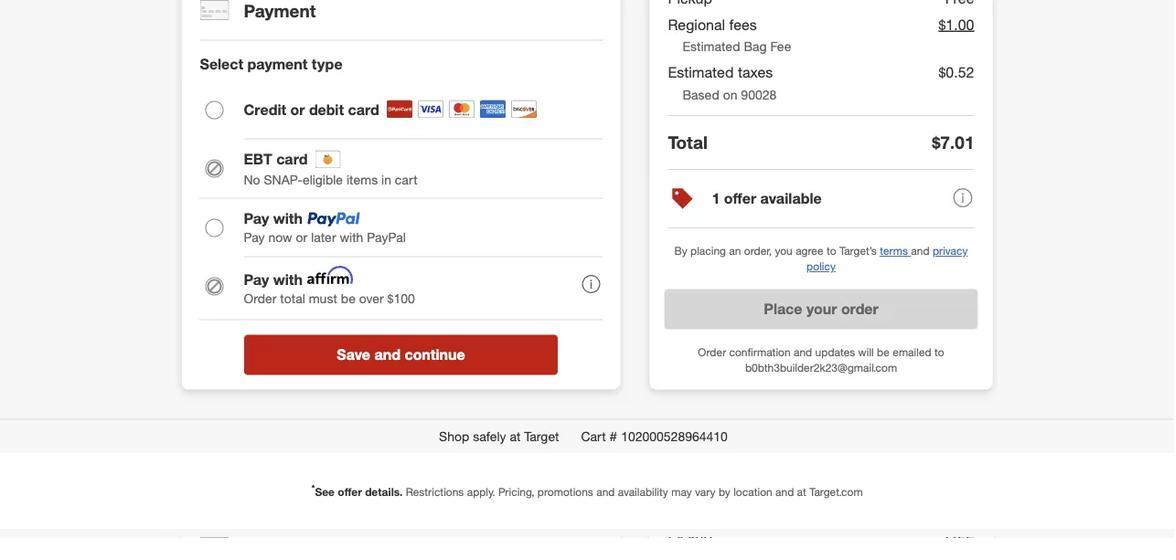 Task type: locate. For each thing, give the bounding box(es) containing it.
1 vertical spatial pay with
[[244, 271, 303, 289]]

and
[[911, 244, 930, 258], [794, 345, 812, 359], [375, 346, 401, 364], [597, 485, 615, 499], [776, 485, 794, 499]]

1 horizontal spatial at
[[797, 485, 807, 499]]

offer right see
[[338, 485, 362, 499]]

0 horizontal spatial offer
[[338, 485, 362, 499]]

0 vertical spatial pay
[[244, 210, 269, 228]]

1 vertical spatial order
[[698, 345, 726, 359]]

offer right 1
[[724, 190, 757, 208]]

1 pay from the top
[[244, 210, 269, 228]]

privacy
[[933, 244, 968, 258]]

0 horizontal spatial order
[[244, 290, 277, 306]]

promotions
[[538, 485, 594, 499]]

be right will
[[877, 345, 890, 359]]

b0bth3builder2k23@gmail.com
[[745, 361, 897, 375]]

shop safely at target
[[439, 429, 559, 445]]

with
[[273, 210, 303, 228], [340, 229, 363, 245], [273, 271, 303, 289]]

estimated down regional fees
[[683, 39, 740, 55]]

pay right pay with affirm radio
[[244, 271, 269, 289]]

1 horizontal spatial to
[[935, 345, 945, 359]]

1 horizontal spatial be
[[877, 345, 890, 359]]

1 vertical spatial to
[[935, 345, 945, 359]]

0 vertical spatial estimated
[[683, 39, 740, 55]]

card
[[348, 101, 380, 119], [276, 151, 308, 169]]

1 vertical spatial card
[[276, 151, 308, 169]]

0 horizontal spatial be
[[341, 290, 356, 306]]

1 horizontal spatial order
[[698, 345, 726, 359]]

3 pay from the top
[[244, 271, 269, 289]]

be
[[341, 290, 356, 306], [877, 345, 890, 359]]

Add EBT card radio
[[205, 160, 224, 178]]

total
[[668, 132, 708, 153]]

select payment type
[[200, 56, 343, 73]]

1 horizontal spatial offer
[[724, 190, 757, 208]]

pay with
[[244, 210, 303, 228], [244, 271, 303, 289]]

pay now or later with paypal
[[244, 229, 406, 245]]

*
[[311, 483, 315, 495]]

payment
[[247, 56, 308, 73]]

2 pay with from the top
[[244, 271, 303, 289]]

1 horizontal spatial card
[[348, 101, 380, 119]]

and up b0bth3builder2k23@gmail.com
[[794, 345, 812, 359]]

and right save
[[375, 346, 401, 364]]

later
[[311, 229, 336, 245]]

availability
[[618, 485, 669, 499]]

cart
[[395, 172, 418, 188]]

terms
[[880, 244, 908, 258]]

0 vertical spatial at
[[510, 429, 521, 445]]

pay left now
[[244, 229, 265, 245]]

order left 'confirmation'
[[698, 345, 726, 359]]

0 vertical spatial card
[[348, 101, 380, 119]]

taxes
[[738, 64, 773, 82]]

continue
[[405, 346, 465, 364]]

bag
[[744, 39, 767, 55]]

1 vertical spatial at
[[797, 485, 807, 499]]

1 vertical spatial or
[[296, 229, 308, 245]]

pay up now
[[244, 210, 269, 228]]

and left availability
[[597, 485, 615, 499]]

on
[[723, 87, 738, 103]]

estimated
[[683, 39, 740, 55], [668, 64, 734, 82]]

placing
[[691, 244, 726, 258]]

card right debit at the left top of the page
[[348, 101, 380, 119]]

pay
[[244, 210, 269, 228], [244, 229, 265, 245], [244, 271, 269, 289]]

based
[[683, 87, 720, 103]]

items
[[347, 172, 378, 188]]

$7.01
[[932, 132, 975, 153]]

with right later
[[340, 229, 363, 245]]

vary
[[695, 485, 716, 499]]

by
[[675, 244, 688, 258]]

#
[[610, 429, 618, 445]]

order,
[[744, 244, 772, 258]]

order left total
[[244, 290, 277, 306]]

order
[[244, 290, 277, 306], [698, 345, 726, 359]]

order confirmation and updates will be emailed to b0bth3builder2k23@gmail.com
[[698, 345, 945, 375]]

target.com
[[810, 485, 863, 499]]

paypal
[[367, 229, 406, 245]]

2 pay from the top
[[244, 229, 265, 245]]

1 vertical spatial pay
[[244, 229, 265, 245]]

0 vertical spatial offer
[[724, 190, 757, 208]]

or
[[291, 101, 305, 119], [296, 229, 308, 245]]

details.
[[365, 485, 403, 499]]

1 offer available
[[712, 190, 822, 208]]

terms link
[[880, 244, 911, 258]]

at right the safely
[[510, 429, 521, 445]]

be inside order confirmation and updates will be emailed to b0bth3builder2k23@gmail.com
[[877, 345, 890, 359]]

with up now
[[273, 210, 303, 228]]

will
[[859, 345, 874, 359]]

with up total
[[273, 271, 303, 289]]

by placing an order, you agree to target's terms and
[[675, 244, 933, 258]]

Pay with PayPal radio
[[205, 219, 224, 238]]

1 vertical spatial be
[[877, 345, 890, 359]]

be left 'over'
[[341, 290, 356, 306]]

cart # 102000528964410
[[581, 429, 728, 445]]

order inside order confirmation and updates will be emailed to b0bth3builder2k23@gmail.com
[[698, 345, 726, 359]]

estimated up based
[[668, 64, 734, 82]]

by
[[719, 485, 731, 499]]

place your order
[[764, 300, 879, 318]]

or left debit at the left top of the page
[[291, 101, 305, 119]]

you
[[775, 244, 793, 258]]

estimated for estimated bag fee
[[683, 39, 740, 55]]

0 vertical spatial with
[[273, 210, 303, 228]]

snap-
[[264, 172, 303, 188]]

0 vertical spatial order
[[244, 290, 277, 306]]

0 horizontal spatial at
[[510, 429, 521, 445]]

affirm image
[[303, 266, 358, 285]]

0 vertical spatial pay with
[[244, 210, 303, 228]]

1 vertical spatial estimated
[[668, 64, 734, 82]]

estimated for estimated taxes
[[668, 64, 734, 82]]

restrictions
[[406, 485, 464, 499]]

debit
[[309, 101, 344, 119]]

no snap-eligible items in cart
[[244, 172, 418, 188]]

pricing,
[[498, 485, 535, 499]]

now
[[268, 229, 292, 245]]

based on 90028
[[683, 87, 777, 103]]

Pay with Affirm radio
[[205, 278, 224, 296]]

at left the target.com
[[797, 485, 807, 499]]

pay with up total
[[244, 271, 303, 289]]

0 horizontal spatial card
[[276, 151, 308, 169]]

at
[[510, 429, 521, 445], [797, 485, 807, 499]]

to right emailed
[[935, 345, 945, 359]]

policy
[[807, 260, 836, 274]]

to
[[827, 244, 837, 258], [935, 345, 945, 359]]

pay with up now
[[244, 210, 303, 228]]

or right now
[[296, 229, 308, 245]]

emailed
[[893, 345, 932, 359]]

to up policy
[[827, 244, 837, 258]]

1 vertical spatial offer
[[338, 485, 362, 499]]

privacy policy
[[807, 244, 968, 274]]

card up snap-
[[276, 151, 308, 169]]

estimated taxes
[[668, 64, 773, 82]]

1 pay with from the top
[[244, 210, 303, 228]]

0 vertical spatial to
[[827, 244, 837, 258]]

2 vertical spatial pay
[[244, 271, 269, 289]]



Task type: describe. For each thing, give the bounding box(es) containing it.
$0.52
[[939, 64, 975, 82]]

to inside order confirmation and updates will be emailed to b0bth3builder2k23@gmail.com
[[935, 345, 945, 359]]

regional
[[668, 15, 725, 33]]

at inside * see offer details. restrictions apply. pricing, promotions and availability may vary by location and at target.com
[[797, 485, 807, 499]]

* see offer details. restrictions apply. pricing, promotions and availability may vary by location and at target.com
[[311, 483, 863, 499]]

type
[[312, 56, 343, 73]]

0 vertical spatial or
[[291, 101, 305, 119]]

credit
[[244, 101, 286, 119]]

order for order confirmation and updates will be emailed to b0bth3builder2k23@gmail.com
[[698, 345, 726, 359]]

90028
[[741, 87, 777, 103]]

1
[[712, 190, 720, 208]]

target: expect more. pay less. image
[[330, 529, 844, 539]]

save and continue
[[337, 346, 465, 364]]

order for order total must be over $100
[[244, 290, 277, 306]]

place your order button
[[665, 289, 978, 330]]

ebt card
[[244, 151, 308, 169]]

available
[[761, 190, 822, 208]]

eligible
[[303, 172, 343, 188]]

ebt
[[244, 151, 272, 169]]

in
[[381, 172, 391, 188]]

safely
[[473, 429, 506, 445]]

payment
[[244, 0, 316, 21]]

your
[[807, 300, 837, 318]]

cart
[[581, 429, 606, 445]]

order total must be over $100
[[244, 290, 415, 306]]

select
[[200, 56, 243, 73]]

offer inside button
[[724, 190, 757, 208]]

and right the location
[[776, 485, 794, 499]]

save and continue button
[[244, 335, 558, 376]]

2 vertical spatial with
[[273, 271, 303, 289]]

fees
[[730, 15, 757, 33]]

102000528964410
[[621, 429, 728, 445]]

affirm image
[[307, 273, 349, 285]]

an
[[729, 244, 741, 258]]

no
[[244, 172, 260, 188]]

see
[[315, 485, 335, 499]]

must
[[309, 290, 337, 306]]

total
[[280, 290, 305, 306]]

confirmation
[[729, 345, 791, 359]]

0 vertical spatial be
[[341, 290, 356, 306]]

shop
[[439, 429, 470, 445]]

and inside button
[[375, 346, 401, 364]]

fee
[[771, 39, 792, 55]]

offer inside * see offer details. restrictions apply. pricing, promotions and availability may vary by location and at target.com
[[338, 485, 362, 499]]

0 horizontal spatial to
[[827, 244, 837, 258]]

save
[[337, 346, 370, 364]]

credit or debit card
[[244, 101, 380, 119]]

over
[[359, 290, 384, 306]]

target
[[524, 429, 559, 445]]

1 offer available button
[[668, 170, 975, 229]]

estimated bag fee
[[683, 39, 792, 55]]

updates
[[815, 345, 856, 359]]

may
[[672, 485, 692, 499]]

1 vertical spatial with
[[340, 229, 363, 245]]

apply.
[[467, 485, 495, 499]]

target's
[[840, 244, 877, 258]]

privacy policy link
[[807, 244, 968, 274]]

agree
[[796, 244, 824, 258]]

place
[[764, 300, 803, 318]]

Credit or debit card radio
[[205, 101, 224, 120]]

order
[[842, 300, 879, 318]]

$1.00
[[939, 15, 975, 33]]

and right terms
[[911, 244, 930, 258]]

regional fees
[[668, 15, 757, 33]]

$100
[[387, 290, 415, 306]]

location
[[734, 485, 773, 499]]

and inside order confirmation and updates will be emailed to b0bth3builder2k23@gmail.com
[[794, 345, 812, 359]]

$1.00 button
[[939, 11, 975, 38]]



Task type: vqa. For each thing, say whether or not it's contained in the screenshot.
the bottom Day
no



